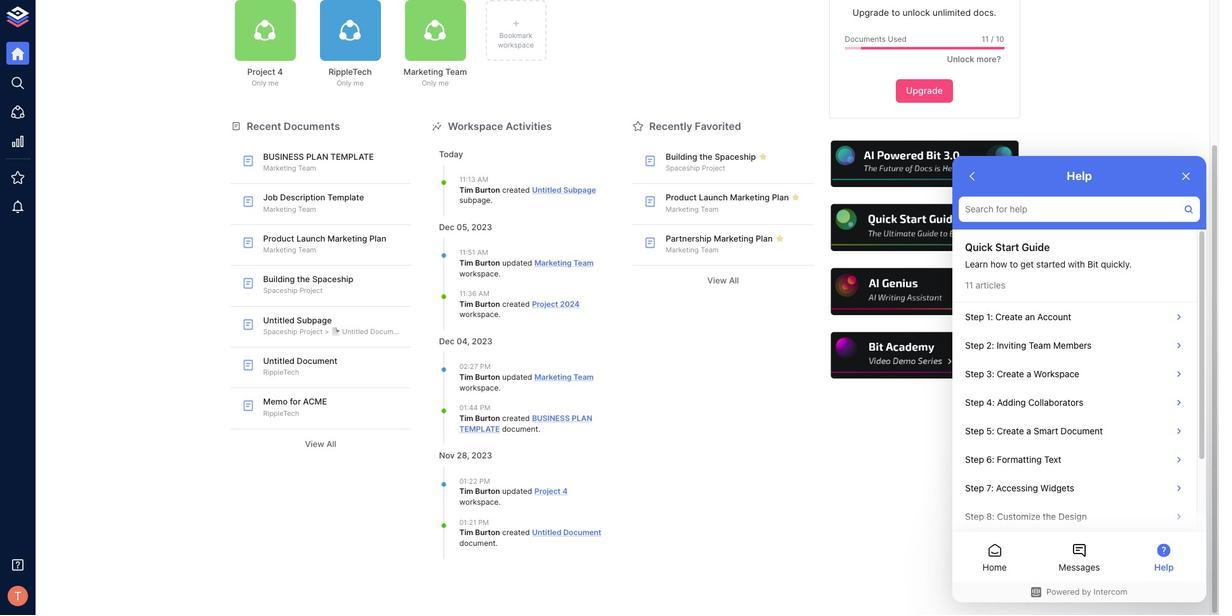 Task type: locate. For each thing, give the bounding box(es) containing it.
. for 11:13 am tim burton created untitled subpage subpage .
[[491, 196, 493, 205]]

0 vertical spatial am
[[477, 175, 488, 184]]

project up untitled subpage spaceship project > 📄 untitled document
[[299, 287, 323, 295]]

marketing team link up the 2024
[[534, 258, 594, 268]]

burton down 11:51
[[475, 258, 500, 268]]

t button
[[4, 583, 32, 611]]

am for untitled
[[477, 175, 488, 184]]

view down memo for acme rippletech
[[305, 439, 324, 449]]

plan for business plan template marketing team
[[306, 152, 328, 162]]

1 horizontal spatial me
[[354, 79, 364, 88]]

0 horizontal spatial subpage
[[297, 315, 332, 325]]

only inside project 4 only me
[[252, 79, 266, 88]]

launch for product launch marketing plan marketing team
[[296, 234, 325, 244]]

am right 11:51
[[477, 248, 488, 257]]

1 horizontal spatial business
[[532, 414, 570, 423]]

1 horizontal spatial view
[[707, 276, 727, 286]]

am inside '11:51 am tim burton updated marketing team workspace .'
[[477, 248, 488, 257]]

tim inside 01:21 pm tim burton created untitled document document .
[[459, 528, 473, 538]]

3 2023 from the top
[[471, 451, 492, 461]]

marketing team down partnership at the right
[[666, 246, 719, 255]]

0 vertical spatial view all
[[707, 276, 739, 286]]

0 vertical spatial marketing team link
[[534, 258, 594, 268]]

0 horizontal spatial only
[[252, 79, 266, 88]]

workspace down bookmark
[[498, 41, 534, 50]]

0 vertical spatial product
[[666, 193, 697, 203]]

1 updated from the top
[[502, 258, 532, 268]]

all down partnership marketing plan at the right top of the page
[[729, 276, 739, 286]]

. inside '11:51 am tim burton updated marketing team workspace .'
[[499, 269, 501, 278]]

0 horizontal spatial template
[[330, 152, 374, 162]]

marketing team link for business plan template
[[534, 373, 594, 382]]

bookmark workspace
[[498, 31, 534, 50]]

updated
[[502, 258, 532, 268], [502, 373, 532, 382], [502, 487, 532, 497]]

building up spaceship project
[[666, 152, 697, 162]]

1 horizontal spatial upgrade
[[906, 85, 943, 96]]

project up recent
[[247, 67, 275, 77]]

0 horizontal spatial upgrade
[[853, 7, 889, 18]]

untitled inside "untitled document rippletech"
[[263, 356, 295, 366]]

workspace inside 02:27 pm tim burton updated marketing team workspace .
[[459, 383, 499, 393]]

document .
[[500, 425, 540, 434]]

marketing team up partnership at the right
[[666, 205, 719, 214]]

.
[[491, 196, 493, 205], [499, 269, 501, 278], [499, 310, 501, 320], [499, 383, 501, 393], [538, 425, 540, 434], [499, 498, 501, 507], [496, 539, 498, 548]]

created up document .
[[502, 414, 530, 423]]

only for project
[[252, 79, 266, 88]]

tim down 11:13 at the top
[[459, 185, 473, 195]]

4 burton from the top
[[475, 373, 500, 382]]

updated up tim burton created
[[502, 373, 532, 382]]

1 horizontal spatial plan
[[572, 414, 592, 423]]

document inside untitled subpage spaceship project > 📄 untitled document
[[370, 328, 404, 336]]

project
[[247, 67, 275, 77], [702, 164, 725, 173], [299, 287, 323, 295], [532, 299, 558, 309], [299, 328, 323, 336], [534, 487, 561, 497]]

dec for dec 05, 2023
[[439, 222, 455, 232]]

tim down 01:22
[[459, 487, 473, 497]]

plan for business plan template
[[572, 414, 592, 423]]

2 vertical spatial am
[[479, 290, 489, 299]]

1 vertical spatial product
[[263, 234, 294, 244]]

2 marketing team link from the top
[[534, 373, 594, 382]]

pm right 02:27
[[480, 363, 491, 372]]

project left the 2024
[[532, 299, 558, 309]]

subpage
[[459, 196, 491, 205]]

spaceship inside untitled subpage spaceship project > 📄 untitled document
[[263, 328, 297, 336]]

0 vertical spatial view
[[707, 276, 727, 286]]

1 vertical spatial subpage
[[297, 315, 332, 325]]

product down spaceship project
[[666, 193, 697, 203]]

rippletech
[[329, 67, 372, 77], [263, 368, 299, 377], [263, 409, 299, 418]]

template
[[330, 152, 374, 162], [459, 425, 500, 434]]

0 horizontal spatial documents
[[284, 120, 340, 132]]

product for product launch marketing plan
[[666, 193, 697, 203]]

nov
[[439, 451, 455, 461]]

unlock more?
[[947, 54, 1001, 64]]

1 vertical spatial view
[[305, 439, 324, 449]]

tim inside "11:36 am tim burton created project 2024 workspace ."
[[459, 299, 473, 309]]

1 horizontal spatial only
[[337, 79, 352, 88]]

1 horizontal spatial all
[[729, 276, 739, 286]]

job description template marketing team
[[263, 193, 364, 214]]

1 vertical spatial template
[[459, 425, 500, 434]]

01:44
[[459, 404, 478, 413]]

1 tim from the top
[[459, 185, 473, 195]]

only for marketing
[[422, 79, 437, 88]]

business
[[263, 152, 304, 162], [532, 414, 570, 423]]

tim down 02:27
[[459, 373, 473, 382]]

marketing inside '11:51 am tim burton updated marketing team workspace .'
[[534, 258, 572, 268]]

to
[[892, 7, 900, 18]]

progress bar
[[845, 47, 1020, 50]]

1 horizontal spatial documents
[[845, 34, 886, 44]]

0 vertical spatial all
[[729, 276, 739, 286]]

0 vertical spatial launch
[[699, 193, 728, 203]]

0 horizontal spatial document
[[297, 356, 337, 366]]

plan
[[306, 152, 328, 162], [572, 414, 592, 423]]

team inside '11:51 am tim burton updated marketing team workspace .'
[[574, 258, 594, 268]]

building
[[666, 152, 697, 162], [263, 274, 295, 285]]

0 horizontal spatial launch
[[296, 234, 325, 244]]

product down job
[[263, 234, 294, 244]]

. for 01:21 pm tim burton created untitled document document .
[[496, 539, 498, 548]]

1 vertical spatial marketing team
[[666, 246, 719, 255]]

0 vertical spatial plan
[[306, 152, 328, 162]]

upgrade
[[853, 7, 889, 18], [906, 85, 943, 96]]

unlock
[[902, 7, 930, 18]]

3 me from the left
[[439, 79, 449, 88]]

01:22
[[459, 477, 477, 486]]

2 marketing team from the top
[[666, 246, 719, 255]]

2 vertical spatial rippletech
[[263, 409, 299, 418]]

upgrade inside button
[[906, 85, 943, 96]]

3 only from the left
[[422, 79, 437, 88]]

business inside business plan template marketing team
[[263, 152, 304, 162]]

am inside "11:36 am tim burton created project 2024 workspace ."
[[479, 290, 489, 299]]

untitled subpage spaceship project > 📄 untitled document
[[263, 315, 404, 336]]

plan
[[772, 193, 789, 203], [369, 234, 386, 244], [756, 234, 773, 244]]

unlock more? button
[[940, 50, 1004, 69]]

. inside '11:13 am tim burton created untitled subpage subpage .'
[[491, 196, 493, 205]]

document
[[370, 328, 404, 336], [297, 356, 337, 366], [563, 528, 601, 538]]

1 horizontal spatial 4
[[562, 487, 568, 497]]

1 vertical spatial business
[[532, 414, 570, 423]]

0 vertical spatial documents
[[845, 34, 886, 44]]

11 / 10
[[982, 34, 1004, 44]]

0 horizontal spatial product
[[263, 234, 294, 244]]

1 horizontal spatial document
[[370, 328, 404, 336]]

business down the recent documents
[[263, 152, 304, 162]]

0 vertical spatial 4
[[277, 67, 283, 77]]

2 tim from the top
[[459, 258, 473, 268]]

1 vertical spatial document
[[459, 539, 496, 548]]

am
[[477, 175, 488, 184], [477, 248, 488, 257], [479, 290, 489, 299]]

dec 04, 2023
[[439, 337, 492, 347]]

📄
[[331, 328, 340, 336]]

launch
[[699, 193, 728, 203], [296, 234, 325, 244]]

marketing team for product
[[666, 205, 719, 214]]

am right 11:13 at the top
[[477, 175, 488, 184]]

document down > on the left of page
[[297, 356, 337, 366]]

2023 right 04,
[[472, 337, 492, 347]]

1 horizontal spatial launch
[[699, 193, 728, 203]]

document
[[502, 425, 538, 434], [459, 539, 496, 548]]

document down 01:21
[[459, 539, 496, 548]]

workspace for untitled document
[[459, 498, 499, 507]]

workspace down 01:22
[[459, 498, 499, 507]]

burton for 01:21 pm tim burton created untitled document document .
[[475, 528, 500, 538]]

0 vertical spatial subpage
[[563, 185, 596, 195]]

the up spaceship project
[[700, 152, 713, 162]]

2 created from the top
[[502, 299, 530, 309]]

1 vertical spatial documents
[[284, 120, 340, 132]]

building the spaceship
[[666, 152, 756, 162]]

created
[[502, 185, 530, 195], [502, 299, 530, 309], [502, 414, 530, 423], [502, 528, 530, 538]]

only inside marketing team only me
[[422, 79, 437, 88]]

document inside "untitled document rippletech"
[[297, 356, 337, 366]]

1 horizontal spatial building
[[666, 152, 697, 162]]

7 burton from the top
[[475, 528, 500, 538]]

template inside business plan template marketing team
[[330, 152, 374, 162]]

pm inside 02:27 pm tim burton updated marketing team workspace .
[[480, 363, 491, 372]]

1 horizontal spatial product
[[666, 193, 697, 203]]

created inside 01:21 pm tim burton created untitled document document .
[[502, 528, 530, 538]]

workspace inside 01:22 pm tim burton updated project 4 workspace .
[[459, 498, 499, 507]]

launch down spaceship project
[[699, 193, 728, 203]]

1 vertical spatial launch
[[296, 234, 325, 244]]

0 vertical spatial upgrade
[[853, 7, 889, 18]]

3 created from the top
[[502, 414, 530, 423]]

upgrade left to
[[853, 7, 889, 18]]

view
[[707, 276, 727, 286], [305, 439, 324, 449]]

upgrade for upgrade
[[906, 85, 943, 96]]

1 vertical spatial rippletech
[[263, 368, 299, 377]]

me inside project 4 only me
[[268, 79, 279, 88]]

1 vertical spatial 4
[[562, 487, 568, 497]]

1 vertical spatial upgrade
[[906, 85, 943, 96]]

burton down 01:22
[[475, 487, 500, 497]]

subpage
[[563, 185, 596, 195], [297, 315, 332, 325]]

marketing team link
[[534, 258, 594, 268], [534, 373, 594, 382]]

3 burton from the top
[[475, 299, 500, 309]]

project left > on the left of page
[[299, 328, 323, 336]]

2 vertical spatial updated
[[502, 487, 532, 497]]

building inside building the spaceship spaceship project
[[263, 274, 295, 285]]

burton down 01:44 pm
[[475, 414, 500, 423]]

4 up untitled document link
[[562, 487, 568, 497]]

0 horizontal spatial view all
[[305, 439, 336, 449]]

unlock
[[947, 54, 974, 64]]

pm right 01:22
[[479, 477, 490, 486]]

0 vertical spatial 2023
[[471, 222, 492, 232]]

dec
[[439, 222, 455, 232], [439, 337, 455, 347]]

me inside marketing team only me
[[439, 79, 449, 88]]

tim for 01:21 pm tim burton created untitled document document .
[[459, 528, 473, 538]]

tim down 01:21
[[459, 528, 473, 538]]

0 horizontal spatial view
[[305, 439, 324, 449]]

am inside '11:13 am tim burton created untitled subpage subpage .'
[[477, 175, 488, 184]]

4 tim from the top
[[459, 373, 473, 382]]

project inside building the spaceship spaceship project
[[299, 287, 323, 295]]

4 inside 01:22 pm tim burton updated project 4 workspace .
[[562, 487, 568, 497]]

burton inside "11:36 am tim burton created project 2024 workspace ."
[[475, 299, 500, 309]]

burton down 11:36
[[475, 299, 500, 309]]

0 horizontal spatial the
[[297, 274, 310, 285]]

2 me from the left
[[354, 79, 364, 88]]

. inside 02:27 pm tim burton updated marketing team workspace .
[[499, 383, 501, 393]]

pm right 01:21
[[478, 518, 489, 527]]

6 burton from the top
[[475, 487, 500, 497]]

dec left 05,
[[439, 222, 455, 232]]

updated inside 02:27 pm tim burton updated marketing team workspace .
[[502, 373, 532, 382]]

am right 11:36
[[479, 290, 489, 299]]

6 tim from the top
[[459, 487, 473, 497]]

workspace inside '11:51 am tim burton updated marketing team workspace .'
[[459, 269, 499, 278]]

view all button down partnership marketing plan at the right top of the page
[[633, 271, 814, 291]]

>
[[325, 328, 329, 336]]

launch down job description template marketing team
[[296, 234, 325, 244]]

created inside '11:13 am tim burton created untitled subpage subpage .'
[[502, 185, 530, 195]]

marketing inside job description template marketing team
[[263, 205, 296, 214]]

documents left used
[[845, 34, 886, 44]]

0 horizontal spatial plan
[[306, 152, 328, 162]]

0 horizontal spatial document
[[459, 539, 496, 548]]

pm
[[480, 363, 491, 372], [480, 404, 490, 413], [479, 477, 490, 486], [478, 518, 489, 527]]

2024
[[560, 299, 580, 309]]

updated up "11:36 am tim burton created project 2024 workspace ."
[[502, 258, 532, 268]]

business for business plan template marketing team
[[263, 152, 304, 162]]

burton inside 02:27 pm tim burton updated marketing team workspace .
[[475, 373, 500, 382]]

rippletech inside "untitled document rippletech"
[[263, 368, 299, 377]]

spaceship for building the spaceship
[[715, 152, 756, 162]]

tim for 11:36 am tim burton created project 2024 workspace .
[[459, 299, 473, 309]]

workspace up 11:36
[[459, 269, 499, 278]]

1 marketing team from the top
[[666, 205, 719, 214]]

0 vertical spatial document
[[502, 425, 538, 434]]

3 updated from the top
[[502, 487, 532, 497]]

business plan template
[[459, 414, 592, 434]]

1 only from the left
[[252, 79, 266, 88]]

marketing team for partnership
[[666, 246, 719, 255]]

1 help image from the top
[[829, 139, 1020, 189]]

0 horizontal spatial business
[[263, 152, 304, 162]]

2 only from the left
[[337, 79, 352, 88]]

0 horizontal spatial building
[[263, 274, 295, 285]]

the inside building the spaceship spaceship project
[[297, 274, 310, 285]]

2 updated from the top
[[502, 373, 532, 382]]

1 vertical spatial updated
[[502, 373, 532, 382]]

used
[[888, 34, 907, 44]]

1 vertical spatial 2023
[[472, 337, 492, 347]]

burton inside '11:51 am tim burton updated marketing team workspace .'
[[475, 258, 500, 268]]

product inside product launch marketing plan marketing team
[[263, 234, 294, 244]]

tim down 01:44
[[459, 414, 473, 423]]

1 created from the top
[[502, 185, 530, 195]]

2023 right 28,
[[471, 451, 492, 461]]

burton inside 01:21 pm tim burton created untitled document document .
[[475, 528, 500, 538]]

burton inside '11:13 am tim burton created untitled subpage subpage .'
[[475, 185, 500, 195]]

0 horizontal spatial all
[[327, 439, 336, 449]]

building the spaceship spaceship project
[[263, 274, 353, 295]]

2 burton from the top
[[475, 258, 500, 268]]

1 horizontal spatial the
[[700, 152, 713, 162]]

view all
[[707, 276, 739, 286], [305, 439, 336, 449]]

burton down 02:27
[[475, 373, 500, 382]]

1 horizontal spatial view all button
[[633, 271, 814, 291]]

0 vertical spatial dec
[[439, 222, 455, 232]]

the
[[700, 152, 713, 162], [297, 274, 310, 285]]

1 vertical spatial marketing team link
[[534, 373, 594, 382]]

2 dec from the top
[[439, 337, 455, 347]]

. for 11:36 am tim burton created project 2024 workspace .
[[499, 310, 501, 320]]

1 dec from the top
[[439, 222, 455, 232]]

0 horizontal spatial 4
[[277, 67, 283, 77]]

updated inside '11:51 am tim burton updated marketing team workspace .'
[[502, 258, 532, 268]]

pm for project
[[479, 477, 490, 486]]

workspace down 11:36
[[459, 310, 499, 320]]

template for business plan template
[[459, 425, 500, 434]]

me inside rippletech only me
[[354, 79, 364, 88]]

tim down 11:51
[[459, 258, 473, 268]]

pm inside 01:22 pm tim burton updated project 4 workspace .
[[479, 477, 490, 486]]

11:13 am tim burton created untitled subpage subpage .
[[459, 175, 596, 205]]

2 2023 from the top
[[472, 337, 492, 347]]

2 horizontal spatial me
[[439, 79, 449, 88]]

0 vertical spatial document
[[370, 328, 404, 336]]

template up template at the left
[[330, 152, 374, 162]]

view all down acme
[[305, 439, 336, 449]]

burton down 01:21
[[475, 528, 500, 538]]

business up document .
[[532, 414, 570, 423]]

01:44 pm
[[459, 404, 490, 413]]

documents up business plan template marketing team
[[284, 120, 340, 132]]

created left project 2024 link
[[502, 299, 530, 309]]

view for left view all button
[[305, 439, 324, 449]]

2 vertical spatial document
[[563, 528, 601, 538]]

document right 📄
[[370, 328, 404, 336]]

1 vertical spatial building
[[263, 274, 295, 285]]

. for 01:22 pm tim burton updated project 4 workspace .
[[499, 498, 501, 507]]

7 tim from the top
[[459, 528, 473, 538]]

plan inside business plan template
[[572, 414, 592, 423]]

updated left the project 4 link
[[502, 487, 532, 497]]

burton up subpage
[[475, 185, 500, 195]]

1 vertical spatial view all button
[[230, 435, 411, 454]]

. inside 01:22 pm tim burton updated project 4 workspace .
[[499, 498, 501, 507]]

1 vertical spatial document
[[297, 356, 337, 366]]

document down tim burton created
[[502, 425, 538, 434]]

1 vertical spatial dec
[[439, 337, 455, 347]]

0 vertical spatial view all button
[[633, 271, 814, 291]]

. inside "11:36 am tim burton created project 2024 workspace ."
[[499, 310, 501, 320]]

tim down 11:36
[[459, 299, 473, 309]]

0 vertical spatial template
[[330, 152, 374, 162]]

plan inside product launch marketing plan marketing team
[[369, 234, 386, 244]]

0 vertical spatial updated
[[502, 258, 532, 268]]

view all down partnership marketing plan at the right top of the page
[[707, 276, 739, 286]]

burton for 11:51 am tim burton updated marketing team workspace .
[[475, 258, 500, 268]]

view down partnership marketing plan at the right top of the page
[[707, 276, 727, 286]]

created inside "11:36 am tim burton created project 2024 workspace ."
[[502, 299, 530, 309]]

1 2023 from the top
[[471, 222, 492, 232]]

workspace for business plan template
[[459, 383, 499, 393]]

0 vertical spatial building
[[666, 152, 697, 162]]

business inside business plan template
[[532, 414, 570, 423]]

all down acme
[[327, 439, 336, 449]]

4 up the recent documents
[[277, 67, 283, 77]]

updated inside 01:22 pm tim burton updated project 4 workspace .
[[502, 487, 532, 497]]

workspace inside button
[[498, 41, 534, 50]]

tim inside '11:51 am tim burton updated marketing team workspace .'
[[459, 258, 473, 268]]

0 horizontal spatial me
[[268, 79, 279, 88]]

marketing team only me
[[404, 67, 467, 88]]

rippletech only me
[[329, 67, 372, 88]]

plan inside business plan template marketing team
[[306, 152, 328, 162]]

marketing inside 02:27 pm tim burton updated marketing team workspace .
[[534, 373, 572, 382]]

project up 01:21 pm tim burton created untitled document document .
[[534, 487, 561, 497]]

building for building the spaceship spaceship project
[[263, 274, 295, 285]]

document down the project 4 link
[[563, 528, 601, 538]]

building down product launch marketing plan marketing team
[[263, 274, 295, 285]]

burton inside 01:22 pm tim burton updated project 4 workspace .
[[475, 487, 500, 497]]

2023 right 05,
[[471, 222, 492, 232]]

help image
[[829, 139, 1020, 189], [829, 203, 1020, 253], [829, 267, 1020, 317], [829, 331, 1020, 381]]

created down 01:22 pm tim burton updated project 4 workspace .
[[502, 528, 530, 538]]

launch inside product launch marketing plan marketing team
[[296, 234, 325, 244]]

1 vertical spatial view all
[[305, 439, 336, 449]]

marketing team
[[666, 205, 719, 214], [666, 246, 719, 255]]

0 vertical spatial the
[[700, 152, 713, 162]]

1 vertical spatial the
[[297, 274, 310, 285]]

1 vertical spatial am
[[477, 248, 488, 257]]

1 horizontal spatial template
[[459, 425, 500, 434]]

3 tim from the top
[[459, 299, 473, 309]]

2 vertical spatial 2023
[[471, 451, 492, 461]]

0 vertical spatial business
[[263, 152, 304, 162]]

created left untitled subpage "link"
[[502, 185, 530, 195]]

pm inside 01:21 pm tim burton created untitled document document .
[[478, 518, 489, 527]]

tim for 11:51 am tim burton updated marketing team workspace .
[[459, 258, 473, 268]]

2 horizontal spatial only
[[422, 79, 437, 88]]

dec for dec 04, 2023
[[439, 337, 455, 347]]

tim inside '11:13 am tim burton created untitled subpage subpage .'
[[459, 185, 473, 195]]

1 horizontal spatial view all
[[707, 276, 739, 286]]

the down product launch marketing plan marketing team
[[297, 274, 310, 285]]

marketing
[[404, 67, 443, 77], [263, 164, 296, 173], [730, 193, 770, 203], [263, 205, 296, 214], [666, 205, 699, 214], [327, 234, 367, 244], [714, 234, 753, 244], [263, 246, 296, 255], [666, 246, 699, 255], [534, 258, 572, 268], [534, 373, 572, 382]]

11:51 am tim burton updated marketing team workspace .
[[459, 248, 594, 278]]

documents
[[845, 34, 886, 44], [284, 120, 340, 132]]

all
[[729, 276, 739, 286], [327, 439, 336, 449]]

tim
[[459, 185, 473, 195], [459, 258, 473, 268], [459, 299, 473, 309], [459, 373, 473, 382], [459, 414, 473, 423], [459, 487, 473, 497], [459, 528, 473, 538]]

dec left 04,
[[439, 337, 455, 347]]

template inside business plan template
[[459, 425, 500, 434]]

marketing team link up business plan template link
[[534, 373, 594, 382]]

dialog
[[952, 156, 1206, 603]]

burton for 02:27 pm tim burton updated marketing team workspace .
[[475, 373, 500, 382]]

4 created from the top
[[502, 528, 530, 538]]

view all button down acme
[[230, 435, 411, 454]]

upgrade down "unlock more?" button
[[906, 85, 943, 96]]

1 me from the left
[[268, 79, 279, 88]]

workspace up 01:44 pm
[[459, 383, 499, 393]]

spaceship
[[715, 152, 756, 162], [666, 164, 700, 173], [312, 274, 353, 285], [263, 287, 297, 295], [263, 328, 297, 336]]

1 horizontal spatial subpage
[[563, 185, 596, 195]]

tim inside 02:27 pm tim burton updated marketing team workspace .
[[459, 373, 473, 382]]

0 vertical spatial marketing team
[[666, 205, 719, 214]]

template down tim burton created
[[459, 425, 500, 434]]

updated for business plan template
[[502, 373, 532, 382]]

. inside 01:21 pm tim burton created untitled document document .
[[496, 539, 498, 548]]

1 vertical spatial plan
[[572, 414, 592, 423]]

1 burton from the top
[[475, 185, 500, 195]]

marketing team link for project 2024
[[534, 258, 594, 268]]

plan for product launch marketing plan marketing team
[[369, 234, 386, 244]]

2 help image from the top
[[829, 203, 1020, 253]]

4
[[277, 67, 283, 77], [562, 487, 568, 497]]

1 marketing team link from the top
[[534, 258, 594, 268]]

/
[[991, 34, 994, 44]]

job
[[263, 193, 278, 203]]

tim inside 01:22 pm tim burton updated project 4 workspace .
[[459, 487, 473, 497]]

2023 for nov 28, 2023
[[471, 451, 492, 461]]

2 horizontal spatial document
[[563, 528, 601, 538]]

1 vertical spatial all
[[327, 439, 336, 449]]



Task type: describe. For each thing, give the bounding box(es) containing it.
subpage inside '11:13 am tim burton created untitled subpage subpage .'
[[563, 185, 596, 195]]

workspace
[[448, 120, 503, 132]]

team inside job description template marketing team
[[298, 205, 316, 214]]

unlimited
[[933, 7, 971, 18]]

untitled document link
[[532, 528, 601, 538]]

updated for untitled document
[[502, 487, 532, 497]]

0 vertical spatial rippletech
[[329, 67, 372, 77]]

01:22 pm tim burton updated project 4 workspace .
[[459, 477, 568, 507]]

description
[[280, 193, 325, 203]]

partnership marketing plan
[[666, 234, 773, 244]]

upgrade for upgrade to unlock unlimited docs.
[[853, 7, 889, 18]]

project down the 'building the spaceship'
[[702, 164, 725, 173]]

spaceship project
[[666, 164, 725, 173]]

recent documents
[[247, 120, 340, 132]]

recently favorited
[[649, 120, 741, 132]]

updated for project 2024
[[502, 258, 532, 268]]

2023 for dec 04, 2023
[[472, 337, 492, 347]]

. for 02:27 pm tim burton updated marketing team workspace .
[[499, 383, 501, 393]]

rippletech inside memo for acme rippletech
[[263, 409, 299, 418]]

nov 28, 2023
[[439, 451, 492, 461]]

11:51
[[459, 248, 475, 257]]

1 horizontal spatial document
[[502, 425, 538, 434]]

tim for 02:27 pm tim burton updated marketing team workspace .
[[459, 373, 473, 382]]

subpage inside untitled subpage spaceship project > 📄 untitled document
[[297, 315, 332, 325]]

4 inside project 4 only me
[[277, 67, 283, 77]]

untitled inside 01:21 pm tim burton created untitled document document .
[[532, 528, 561, 538]]

template
[[327, 193, 364, 203]]

view all for the rightmost view all button
[[707, 276, 739, 286]]

2023 for dec 05, 2023
[[471, 222, 492, 232]]

5 tim from the top
[[459, 414, 473, 423]]

team inside marketing team only me
[[445, 67, 467, 77]]

project inside project 4 only me
[[247, 67, 275, 77]]

document inside 01:21 pm tim burton created untitled document document .
[[563, 528, 601, 538]]

business for business plan template
[[532, 414, 570, 423]]

28,
[[457, 451, 469, 461]]

view for the rightmost view all button
[[707, 276, 727, 286]]

spaceship for building the spaceship spaceship project
[[312, 274, 353, 285]]

product for product launch marketing plan marketing team
[[263, 234, 294, 244]]

business plan template marketing team
[[263, 152, 374, 173]]

only inside rippletech only me
[[337, 79, 352, 88]]

11:13
[[459, 175, 475, 184]]

. for 11:51 am tim burton updated marketing team workspace .
[[499, 269, 501, 278]]

burton for 11:13 am tim burton created untitled subpage subpage .
[[475, 185, 500, 195]]

4 help image from the top
[[829, 331, 1020, 381]]

memo
[[263, 397, 288, 407]]

view all for left view all button
[[305, 439, 336, 449]]

01:21
[[459, 518, 476, 527]]

launch for product launch marketing plan
[[699, 193, 728, 203]]

tim for 01:22 pm tim burton updated project 4 workspace .
[[459, 487, 473, 497]]

created for project 2024
[[502, 299, 530, 309]]

the for building the spaceship spaceship project
[[297, 274, 310, 285]]

untitled document rippletech
[[263, 356, 337, 377]]

project inside untitled subpage spaceship project > 📄 untitled document
[[299, 328, 323, 336]]

template for business plan template marketing team
[[330, 152, 374, 162]]

today
[[439, 149, 463, 159]]

more?
[[976, 54, 1001, 64]]

untitled inside '11:13 am tim burton created untitled subpage subpage .'
[[532, 185, 561, 195]]

marketing inside business plan template marketing team
[[263, 164, 296, 173]]

3 help image from the top
[[829, 267, 1020, 317]]

acme
[[303, 397, 327, 407]]

pm for untitled
[[478, 518, 489, 527]]

memo for acme rippletech
[[263, 397, 327, 418]]

workspace for project 2024
[[459, 269, 499, 278]]

t
[[14, 590, 22, 604]]

recently
[[649, 120, 692, 132]]

document inside 01:21 pm tim burton created untitled document document .
[[459, 539, 496, 548]]

marketing inside marketing team only me
[[404, 67, 443, 77]]

created for untitled document
[[502, 528, 530, 538]]

am for marketing
[[477, 248, 488, 257]]

burton for 01:22 pm tim burton updated project 4 workspace .
[[475, 487, 500, 497]]

bookmark
[[499, 31, 532, 40]]

project 4 only me
[[247, 67, 283, 88]]

favorited
[[695, 120, 741, 132]]

bookmark workspace button
[[485, 0, 546, 61]]

activities
[[506, 120, 552, 132]]

the for building the spaceship
[[700, 152, 713, 162]]

plan for product launch marketing plan
[[772, 193, 789, 203]]

team inside business plan template marketing team
[[298, 164, 316, 173]]

dec 05, 2023
[[439, 222, 492, 232]]

business plan template link
[[459, 414, 592, 434]]

documents used
[[845, 34, 907, 44]]

04,
[[457, 337, 469, 347]]

created for untitled subpage
[[502, 185, 530, 195]]

project 4 link
[[534, 487, 568, 497]]

11
[[982, 34, 989, 44]]

pm for marketing
[[480, 363, 491, 372]]

me for project
[[268, 79, 279, 88]]

pm up tim burton created
[[480, 404, 490, 413]]

project 2024 link
[[532, 299, 580, 309]]

project inside "11:36 am tim burton created project 2024 workspace ."
[[532, 299, 558, 309]]

partnership
[[666, 234, 712, 244]]

me for marketing
[[439, 79, 449, 88]]

workspace activities
[[448, 120, 552, 132]]

05,
[[457, 222, 469, 232]]

upgrade button
[[896, 80, 953, 103]]

10
[[996, 34, 1004, 44]]

am for project
[[479, 290, 489, 299]]

for
[[290, 397, 301, 407]]

11:36 am tim burton created project 2024 workspace .
[[459, 290, 580, 320]]

docs.
[[973, 7, 996, 18]]

project inside 01:22 pm tim burton updated project 4 workspace .
[[534, 487, 561, 497]]

untitled subpage link
[[532, 185, 596, 195]]

tim for 11:13 am tim burton created untitled subpage subpage .
[[459, 185, 473, 195]]

11:36
[[459, 290, 477, 299]]

team inside 02:27 pm tim burton updated marketing team workspace .
[[574, 373, 594, 382]]

burton for 11:36 am tim burton created project 2024 workspace .
[[475, 299, 500, 309]]

spaceship for untitled subpage spaceship project > 📄 untitled document
[[263, 328, 297, 336]]

building for building the spaceship
[[666, 152, 697, 162]]

product launch marketing plan
[[666, 193, 789, 203]]

recent
[[247, 120, 281, 132]]

01:21 pm tim burton created untitled document document .
[[459, 518, 601, 548]]

workspace inside "11:36 am tim burton created project 2024 workspace ."
[[459, 310, 499, 320]]

upgrade to unlock unlimited docs.
[[853, 7, 996, 18]]

team inside product launch marketing plan marketing team
[[298, 246, 316, 255]]

tim burton created
[[459, 414, 532, 423]]

02:27
[[459, 363, 478, 372]]

02:27 pm tim burton updated marketing team workspace .
[[459, 363, 594, 393]]

5 burton from the top
[[475, 414, 500, 423]]

0 horizontal spatial view all button
[[230, 435, 411, 454]]

product launch marketing plan marketing team
[[263, 234, 386, 255]]



Task type: vqa. For each thing, say whether or not it's contained in the screenshot.
AM to the bottom
yes



